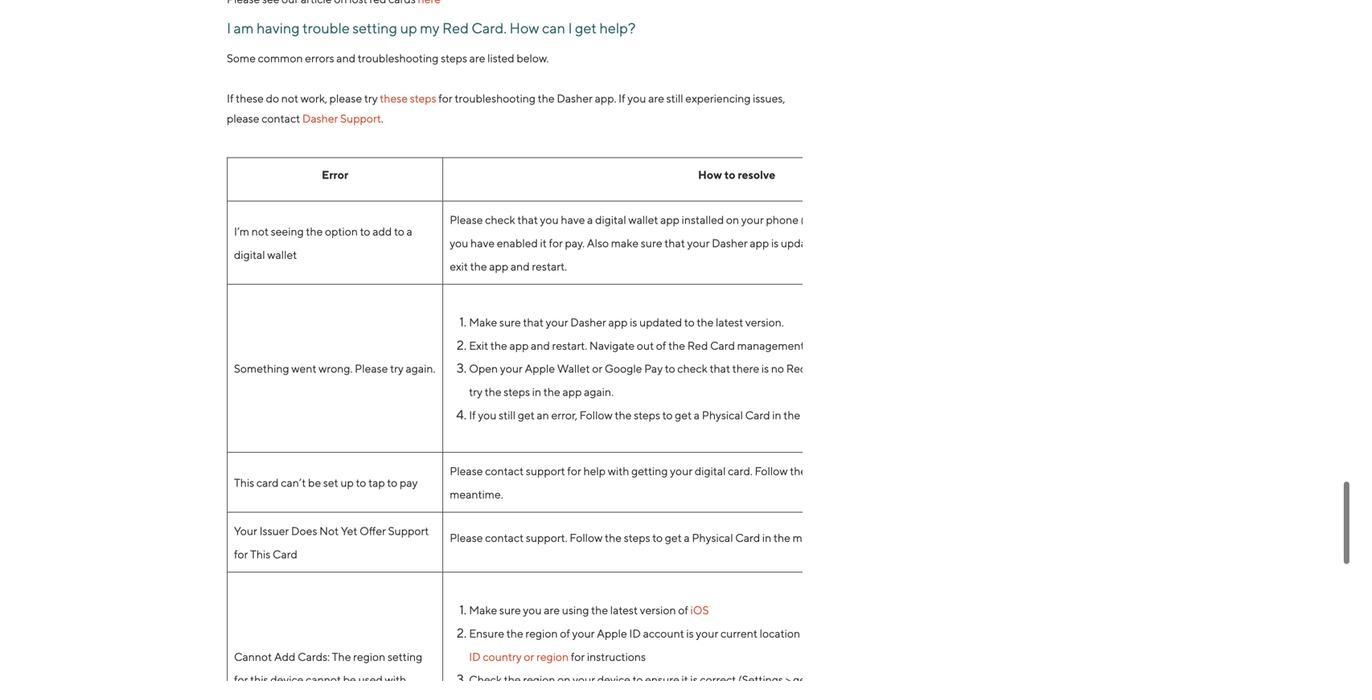 Task type: vqa. For each thing, say whether or not it's contained in the screenshot.
the rightmost Sign
no



Task type: describe. For each thing, give the bounding box(es) containing it.
is up out
[[630, 316, 638, 329]]

phone
[[766, 213, 799, 227]]

an
[[537, 409, 549, 422]]

option
[[325, 225, 358, 238]]

if you still get an error, follow the steps to get a physical card in the meantime.
[[469, 409, 859, 422]]

0 horizontal spatial version.
[[746, 316, 784, 329]]

on
[[727, 213, 740, 227]]

ensure the region of your apple id account is your current location - see apple support
[[469, 627, 906, 641]]

something went wrong. please try again.
[[234, 362, 436, 376]]

0 vertical spatial troubleshooting
[[358, 52, 439, 65]]

0 vertical spatial this
[[234, 476, 254, 490]]

1 vertical spatial how
[[698, 168, 723, 182]]

and left go
[[835, 339, 854, 352]]

contact inside the for troubleshooting the dasher app. if you are still experiencing issues, please contact
[[262, 112, 300, 125]]

does
[[291, 525, 317, 538]]

remove
[[930, 362, 968, 376]]

is inside ), and make sure you have enabled it for pay. also make sure that your dasher app is updated to the latest version. once you update, exit the app and restart.
[[772, 237, 779, 250]]

sure down the please check that you have a digital wallet app installed on your phone (
[[641, 237, 663, 250]]

), and make sure you have enabled it for pay. also make sure that your dasher app is updated to the latest version. once you update, exit the app and restart.
[[450, 213, 1017, 273]]

0 vertical spatial please
[[330, 92, 362, 105]]

2 i from the left
[[568, 19, 573, 37]]

please right wrong.
[[355, 362, 388, 376]]

support.
[[526, 531, 568, 545]]

0 vertical spatial be
[[308, 476, 321, 490]]

app down phone
[[750, 237, 770, 250]]

0 vertical spatial how
[[510, 19, 540, 37]]

to inside open your apple wallet or google pay to check that there is no red card in there. if there is, remove it and try the steps in the app again.
[[665, 362, 676, 376]]

ensure
[[469, 627, 505, 641]]

0 vertical spatial digital
[[596, 213, 627, 227]]

0 horizontal spatial red
[[443, 19, 469, 37]]

1 horizontal spatial id
[[630, 627, 641, 641]]

and right exit
[[531, 339, 550, 352]]

please for please check that you have a digital wallet app installed on your phone (
[[450, 213, 483, 227]]

go
[[856, 339, 869, 352]]

ios
[[691, 604, 709, 617]]

the inside the for troubleshooting the dasher app. if you are still experiencing issues, please contact
[[538, 92, 555, 105]]

for troubleshooting the dasher app. if you are still experiencing issues, please contact
[[227, 92, 786, 125]]

if inside open your apple wallet or google pay to check that there is no red card in there. if there is, remove it and try the steps in the app again.
[[879, 362, 886, 376]]

went
[[292, 362, 317, 376]]

if these do not work, please try these steps
[[227, 92, 437, 105]]

i'm
[[234, 225, 250, 238]]

0 horizontal spatial latest
[[611, 604, 638, 617]]

version. inside ), and make sure you have enabled it for pay. also make sure that your dasher app is updated to the latest version. once you update, exit the app and restart.
[[887, 237, 926, 250]]

your right on at the top of page
[[742, 213, 764, 227]]

to inside 'please contact support for help with getting your digital card. follow the steps to get a physical card in the meantime.'
[[838, 465, 848, 478]]

meantime. inside 'please contact support for help with getting your digital card. follow the steps to get a physical card in the meantime.'
[[450, 488, 503, 501]]

up for set
[[341, 476, 354, 490]]

set
[[323, 476, 339, 490]]

wallet inside "i'm not seeing the option to add to a digital wallet"
[[267, 248, 297, 261]]

instructions
[[587, 650, 646, 664]]

error
[[322, 168, 349, 182]]

and right errors
[[337, 52, 356, 65]]

0 horizontal spatial are
[[470, 52, 486, 65]]

2 vertical spatial physical
[[692, 531, 734, 545]]

steps inside 'please contact support for help with getting your digital card. follow the steps to get a physical card in the meantime.'
[[809, 465, 836, 478]]

is inside open your apple wallet or google pay to check that there is no red card in there. if there is, remove it and try the steps in the app again.
[[762, 362, 769, 376]]

update,
[[979, 237, 1017, 250]]

have inside ), and make sure you have enabled it for pay. also make sure that your dasher app is updated to the latest version. once you update, exit the app and restart.
[[471, 237, 495, 250]]

sure up "update," at the right
[[993, 213, 1015, 227]]

or inside change your apple id country or region
[[524, 650, 535, 664]]

pay
[[645, 362, 663, 376]]

for inside your issuer does not yet offer support for this card
[[234, 548, 248, 561]]

version
[[640, 604, 676, 617]]

issues,
[[753, 92, 786, 105]]

your inside ), and make sure you have enabled it for pay. also make sure that your dasher app is updated to the latest version. once you update, exit the app and restart.
[[688, 237, 710, 250]]

your inside open your apple wallet or google pay to check that there is no red card in there. if there is, remove it and try the steps in the app again.
[[500, 362, 523, 376]]

there.
[[848, 362, 877, 376]]

red inside open your apple wallet or google pay to check that there is no red card in there. if there is, remove it and try the steps in the app again.
[[787, 362, 807, 376]]

also
[[587, 237, 609, 250]]

my
[[420, 19, 440, 37]]

card.
[[728, 465, 753, 478]]

see
[[810, 627, 829, 641]]

google
[[605, 362, 643, 376]]

1 horizontal spatial try
[[390, 362, 404, 376]]

i am having trouble setting up my red card. how can i get help?
[[227, 19, 636, 37]]

0 vertical spatial physical
[[702, 409, 744, 422]]

1 horizontal spatial wallet
[[629, 213, 659, 227]]

cards:
[[298, 650, 330, 664]]

open
[[469, 362, 498, 376]]

digital inside 'please contact support for help with getting your digital card. follow the steps to get a physical card in the meantime.'
[[695, 465, 726, 478]]

cannot
[[306, 674, 341, 682]]

account
[[643, 627, 685, 641]]

error,
[[552, 409, 578, 422]]

navigate
[[590, 339, 635, 352]]

please contact support. follow the steps to get a physical card in the meantime.
[[450, 531, 849, 545]]

0 vertical spatial make
[[964, 213, 991, 227]]

app down enabled
[[489, 260, 509, 273]]

using
[[562, 604, 589, 617]]

if inside the for troubleshooting the dasher app. if you are still experiencing issues, please contact
[[619, 92, 626, 105]]

if down open
[[469, 409, 476, 422]]

1 horizontal spatial have
[[561, 213, 585, 227]]

app.
[[595, 92, 617, 105]]

how to resolve
[[698, 168, 776, 182]]

1 vertical spatial still
[[499, 409, 516, 422]]

card inside 'please contact support for help with getting your digital card. follow the steps to get a physical card in the meantime.'
[[921, 465, 946, 478]]

0 horizontal spatial updated
[[640, 316, 682, 329]]

dasher down work,
[[302, 112, 338, 125]]

management
[[738, 339, 805, 352]]

location
[[760, 627, 801, 641]]

help?
[[600, 19, 636, 37]]

2 these from the left
[[380, 92, 408, 105]]

listed
[[488, 52, 515, 65]]

sure up 'ensure'
[[500, 604, 521, 617]]

dasher up navigate
[[571, 316, 607, 329]]

add
[[274, 650, 296, 664]]

please inside the for troubleshooting the dasher app. if you are still experiencing issues, please contact
[[227, 112, 260, 125]]

(
[[801, 213, 805, 227]]

id inside change your apple id country or region
[[469, 650, 481, 664]]

0 vertical spatial follow
[[580, 409, 613, 422]]

0 vertical spatial meantime.
[[803, 409, 857, 422]]

add
[[373, 225, 392, 238]]

are inside the for troubleshooting the dasher app. if you are still experiencing issues, please contact
[[649, 92, 665, 105]]

out
[[637, 339, 654, 352]]

0 horizontal spatial check
[[485, 213, 516, 227]]

open your apple wallet or google pay to check that there is no red card in there. if there is, remove it and try the steps in the app again.
[[469, 362, 998, 399]]

try inside open your apple wallet or google pay to check that there is no red card in there. if there is, remove it and try the steps in the app again.
[[469, 385, 483, 399]]

not
[[320, 525, 339, 538]]

latest inside ), and make sure you have enabled it for pay. also make sure that your dasher app is updated to the latest version. once you update, exit the app and restart.
[[858, 237, 885, 250]]

your issuer does not yet offer support for this card
[[234, 525, 429, 561]]

app right exit
[[510, 339, 529, 352]]

updated inside ), and make sure you have enabled it for pay. also make sure that your dasher app is updated to the latest version. once you update, exit the app and restart.
[[781, 237, 824, 250]]

apple inside open your apple wallet or google pay to check that there is no red card in there. if there is, remove it and try the steps in the app again.
[[525, 362, 555, 376]]

exit the app and restart. navigate out of the red card management page and go back in
[[469, 339, 909, 352]]

dasher support .
[[302, 112, 384, 125]]

page
[[807, 339, 833, 352]]

0 horizontal spatial try
[[364, 92, 378, 105]]

is down ios link
[[687, 627, 694, 641]]

1 vertical spatial make
[[611, 237, 639, 250]]

your down make sure you are using the latest version of ios
[[573, 627, 595, 641]]

is,
[[918, 362, 927, 376]]

up for setting
[[400, 19, 417, 37]]

the inside "i'm not seeing the option to add to a digital wallet"
[[306, 225, 323, 238]]

that inside ), and make sure you have enabled it for pay. also make sure that your dasher app is updated to the latest version. once you update, exit the app and restart.
[[665, 237, 685, 250]]

errors
[[305, 52, 334, 65]]

the
[[332, 650, 351, 664]]

no
[[772, 362, 785, 376]]

and down enabled
[[511, 260, 530, 273]]

make sure that your dasher app is updated to the latest version.
[[469, 316, 787, 329]]

0 horizontal spatial of
[[560, 627, 570, 641]]

apple inside change your apple id country or region
[[973, 627, 1003, 641]]

some common errors and troubleshooting steps are listed below.
[[227, 52, 549, 65]]

1 these from the left
[[236, 92, 264, 105]]

for inside cannot add cards: the region setting for this device cannot be used wit
[[234, 674, 248, 682]]

and right ),
[[942, 213, 962, 227]]

for inside the for troubleshooting the dasher app. if you are still experiencing issues, please contact
[[439, 92, 453, 105]]

region down make sure you are using the latest version of ios
[[526, 627, 558, 641]]

0 vertical spatial again.
[[406, 362, 436, 376]]

it inside ), and make sure you have enabled it for pay. also make sure that your dasher app is updated to the latest version. once you update, exit the app and restart.
[[540, 237, 547, 250]]

cannot add cards: the region setting for this device cannot be used wit
[[234, 650, 423, 682]]

i'm not seeing the option to add to a digital wallet
[[234, 225, 413, 261]]

get inside 'please contact support for help with getting your digital card. follow the steps to get a physical card in the meantime.'
[[851, 465, 867, 478]]



Task type: locate. For each thing, give the bounding box(es) containing it.
2 vertical spatial latest
[[611, 604, 638, 617]]

0 vertical spatial support
[[340, 112, 381, 125]]

your
[[742, 213, 764, 227], [688, 237, 710, 250], [546, 316, 569, 329], [500, 362, 523, 376], [670, 465, 693, 478], [573, 627, 595, 641], [696, 627, 719, 641], [949, 627, 971, 641]]

2 vertical spatial follow
[[570, 531, 603, 545]]

card inside open your apple wallet or google pay to check that there is no red card in there. if there is, remove it and try the steps in the app again.
[[810, 362, 834, 376]]

that
[[518, 213, 538, 227], [665, 237, 685, 250], [523, 316, 544, 329], [710, 362, 731, 376]]

this
[[250, 674, 268, 682]]

please up exit
[[450, 213, 483, 227]]

contact down do
[[262, 112, 300, 125]]

how up 'installed'
[[698, 168, 723, 182]]

try right wrong.
[[390, 362, 404, 376]]

still left experiencing
[[667, 92, 684, 105]]

seeing
[[271, 225, 304, 238]]

0 horizontal spatial support
[[340, 112, 381, 125]]

make for make sure that your dasher app is updated to the latest version.
[[469, 316, 498, 329]]

if right app.
[[619, 92, 626, 105]]

meantime.
[[803, 409, 857, 422], [450, 488, 503, 501], [793, 531, 847, 545]]

and inside open your apple wallet or google pay to check that there is no red card in there. if there is, remove it and try the steps in the app again.
[[979, 362, 998, 376]]

1 make from the top
[[469, 316, 498, 329]]

pay.
[[565, 237, 585, 250]]

contact inside 'please contact support for help with getting your digital card. follow the steps to get a physical card in the meantime.'
[[485, 465, 524, 478]]

is left no
[[762, 362, 769, 376]]

2 vertical spatial of
[[560, 627, 570, 641]]

yet
[[341, 525, 358, 538]]

region inside change your apple id country or region
[[537, 650, 569, 664]]

0 vertical spatial make
[[469, 316, 498, 329]]

up right set
[[341, 476, 354, 490]]

latest left 'version'
[[611, 604, 638, 617]]

1 vertical spatial digital
[[234, 248, 265, 261]]

physical inside 'please contact support for help with getting your digital card. follow the steps to get a physical card in the meantime.'
[[878, 465, 919, 478]]

please right pay
[[450, 465, 483, 478]]

apple
[[525, 362, 555, 376], [597, 627, 627, 641], [831, 627, 861, 641], [973, 627, 1003, 641]]

getting
[[632, 465, 668, 478]]

contact left support
[[485, 465, 524, 478]]

your down ios link
[[696, 627, 719, 641]]

it right enabled
[[540, 237, 547, 250]]

apple left wallet
[[525, 362, 555, 376]]

for down your
[[234, 548, 248, 561]]

or right the country
[[524, 650, 535, 664]]

how
[[510, 19, 540, 37], [698, 168, 723, 182]]

2 horizontal spatial try
[[469, 385, 483, 399]]

ios link
[[691, 604, 709, 617]]

for left "this"
[[234, 674, 248, 682]]

0 vertical spatial id
[[630, 627, 641, 641]]

0 horizontal spatial id
[[469, 650, 481, 664]]

digital inside "i'm not seeing the option to add to a digital wallet"
[[234, 248, 265, 261]]

1 vertical spatial are
[[649, 92, 665, 105]]

with
[[608, 465, 630, 478]]

follow right support.
[[570, 531, 603, 545]]

you inside the for troubleshooting the dasher app. if you are still experiencing issues, please contact
[[628, 92, 647, 105]]

are left listed
[[470, 52, 486, 65]]

change your apple id country or region
[[469, 627, 1003, 664]]

1 vertical spatial updated
[[640, 316, 682, 329]]

make for make sure you are using the latest version of ios
[[469, 604, 498, 617]]

a inside 'please contact support for help with getting your digital card. follow the steps to get a physical card in the meantime.'
[[870, 465, 875, 478]]

dasher
[[557, 92, 593, 105], [302, 112, 338, 125], [712, 237, 748, 250], [571, 316, 607, 329]]

red right my
[[443, 19, 469, 37]]

dasher inside the for troubleshooting the dasher app. if you are still experiencing issues, please contact
[[557, 92, 593, 105]]

1 horizontal spatial support
[[388, 525, 429, 538]]

setting right the
[[388, 650, 423, 664]]

still left the an
[[499, 409, 516, 422]]

have
[[561, 213, 585, 227], [471, 237, 495, 250]]

2 vertical spatial are
[[544, 604, 560, 617]]

try up the dasher support .
[[364, 92, 378, 105]]

follow inside 'please contact support for help with getting your digital card. follow the steps to get a physical card in the meantime.'
[[755, 465, 788, 478]]

0 vertical spatial have
[[561, 213, 585, 227]]

dasher support link
[[302, 112, 381, 125]]

this card can't be set up to tap to pay
[[234, 476, 418, 490]]

red up open your apple wallet or google pay to check that there is no red card in there. if there is, remove it and try the steps in the app again.
[[688, 339, 708, 352]]

having
[[257, 19, 300, 37]]

your up wallet
[[546, 316, 569, 329]]

make sure you are using the latest version of ios
[[469, 604, 709, 617]]

.
[[381, 112, 384, 125]]

1 vertical spatial physical
[[878, 465, 919, 478]]

0 vertical spatial are
[[470, 52, 486, 65]]

dasher inside ), and make sure you have enabled it for pay. also make sure that your dasher app is updated to the latest version. once you update, exit the app and restart.
[[712, 237, 748, 250]]

2 horizontal spatial red
[[787, 362, 807, 376]]

0 vertical spatial it
[[540, 237, 547, 250]]

are left using
[[544, 604, 560, 617]]

0 vertical spatial of
[[656, 339, 667, 352]]

of right out
[[656, 339, 667, 352]]

digital down the i'm
[[234, 248, 265, 261]]

1 horizontal spatial of
[[656, 339, 667, 352]]

sure
[[993, 213, 1015, 227], [641, 237, 663, 250], [500, 316, 521, 329], [500, 604, 521, 617]]

there left no
[[733, 362, 760, 376]]

2 horizontal spatial support
[[863, 627, 904, 641]]

change your apple id country or region link
[[469, 627, 1003, 664]]

please up the dasher support .
[[330, 92, 362, 105]]

updated
[[781, 237, 824, 250], [640, 316, 682, 329]]

app left 'installed'
[[661, 213, 680, 227]]

that inside open your apple wallet or google pay to check that there is no red card in there. if there is, remove it and try the steps in the app again.
[[710, 362, 731, 376]]

1 horizontal spatial these
[[380, 92, 408, 105]]

region right the country
[[537, 650, 569, 664]]

1 vertical spatial it
[[970, 362, 977, 376]]

something
[[234, 362, 289, 376]]

0 vertical spatial try
[[364, 92, 378, 105]]

to
[[725, 168, 736, 182], [360, 225, 371, 238], [394, 225, 405, 238], [826, 237, 837, 250], [685, 316, 695, 329], [665, 362, 676, 376], [663, 409, 673, 422], [838, 465, 848, 478], [356, 476, 366, 490], [387, 476, 398, 490], [653, 531, 663, 545]]

region inside cannot add cards: the region setting for this device cannot be used wit
[[353, 650, 386, 664]]

apple right 'see'
[[831, 627, 861, 641]]

0 vertical spatial not
[[281, 92, 299, 105]]

troubleshooting down listed
[[455, 92, 536, 105]]

trouble
[[303, 19, 350, 37]]

can
[[542, 19, 566, 37]]

cannot
[[234, 650, 272, 664]]

your right open
[[500, 362, 523, 376]]

change
[[906, 627, 946, 641]]

please for please contact support for help with getting your digital card. follow the steps to get a physical card in the meantime.
[[450, 465, 483, 478]]

steps
[[441, 52, 468, 65], [410, 92, 437, 105], [504, 385, 530, 399], [634, 409, 661, 422], [809, 465, 836, 478], [624, 531, 651, 545]]

1 horizontal spatial version.
[[887, 237, 926, 250]]

region
[[526, 627, 558, 641], [353, 650, 386, 664], [537, 650, 569, 664]]

again.
[[406, 362, 436, 376], [584, 385, 614, 399]]

1 horizontal spatial or
[[592, 362, 603, 376]]

for inside ), and make sure you have enabled it for pay. also make sure that your dasher app is updated to the latest version. once you update, exit the app and restart.
[[549, 237, 563, 250]]

0 horizontal spatial still
[[499, 409, 516, 422]]

1 vertical spatial red
[[688, 339, 708, 352]]

1 vertical spatial of
[[679, 604, 689, 617]]

these
[[236, 92, 264, 105], [380, 92, 408, 105]]

check up enabled
[[485, 213, 516, 227]]

app
[[661, 213, 680, 227], [750, 237, 770, 250], [489, 260, 509, 273], [609, 316, 628, 329], [510, 339, 529, 352], [563, 385, 582, 399]]

0 vertical spatial setting
[[353, 19, 398, 37]]

support right offer
[[388, 525, 429, 538]]

there left is,
[[888, 362, 915, 376]]

1 vertical spatial wallet
[[267, 248, 297, 261]]

1 vertical spatial restart.
[[552, 339, 588, 352]]

please down "some"
[[227, 112, 260, 125]]

this inside your issuer does not yet offer support for this card
[[250, 548, 271, 561]]

1 horizontal spatial how
[[698, 168, 723, 182]]

1 horizontal spatial not
[[281, 92, 299, 105]]

support
[[526, 465, 565, 478]]

can't
[[281, 476, 306, 490]]

contact for this card can't be set up to tap to pay
[[485, 465, 524, 478]]

0 horizontal spatial how
[[510, 19, 540, 37]]

for right these steps link
[[439, 92, 453, 105]]

0 vertical spatial contact
[[262, 112, 300, 125]]

1 horizontal spatial are
[[544, 604, 560, 617]]

1 horizontal spatial red
[[688, 339, 708, 352]]

1 i from the left
[[227, 19, 231, 37]]

or inside open your apple wallet or google pay to check that there is no red card in there. if there is, remove it and try the steps in the app again.
[[592, 362, 603, 376]]

still
[[667, 92, 684, 105], [499, 409, 516, 422]]

0 vertical spatial restart.
[[532, 260, 567, 273]]

do
[[266, 92, 279, 105]]

apple up instructions
[[597, 627, 627, 641]]

for left pay.
[[549, 237, 563, 250]]

it inside open your apple wallet or google pay to check that there is no red card in there. if there is, remove it and try the steps in the app again.
[[970, 362, 977, 376]]

2 make from the top
[[469, 604, 498, 617]]

0 vertical spatial wallet
[[629, 213, 659, 227]]

make
[[964, 213, 991, 227], [611, 237, 639, 250]]

for left help
[[568, 465, 582, 478]]

i
[[227, 19, 231, 37], [568, 19, 573, 37]]

red right no
[[787, 362, 807, 376]]

setting inside cannot add cards: the region setting for this device cannot be used wit
[[388, 650, 423, 664]]

be left used
[[343, 674, 356, 682]]

1 horizontal spatial troubleshooting
[[455, 92, 536, 105]]

not inside "i'm not seeing the option to add to a digital wallet"
[[252, 225, 269, 238]]

region up used
[[353, 650, 386, 664]]

please inside 'please contact support for help with getting your digital card. follow the steps to get a physical card in the meantime.'
[[450, 465, 483, 478]]

for instructions
[[569, 650, 646, 664]]

back
[[871, 339, 895, 352]]

2 horizontal spatial of
[[679, 604, 689, 617]]

your
[[234, 525, 257, 538]]

0 horizontal spatial or
[[524, 650, 535, 664]]

latest up exit the app and restart. navigate out of the red card management page and go back in
[[716, 316, 744, 329]]

0 vertical spatial still
[[667, 92, 684, 105]]

1 horizontal spatial digital
[[596, 213, 627, 227]]

0 horizontal spatial there
[[733, 362, 760, 376]]

check inside open your apple wallet or google pay to check that there is no red card in there. if there is, remove it and try the steps in the app again.
[[678, 362, 708, 376]]

your inside 'please contact support for help with getting your digital card. follow the steps to get a physical card in the meantime.'
[[670, 465, 693, 478]]

updated down (
[[781, 237, 824, 250]]

0 horizontal spatial digital
[[234, 248, 265, 261]]

1 horizontal spatial latest
[[716, 316, 744, 329]]

0 vertical spatial red
[[443, 19, 469, 37]]

2 vertical spatial support
[[863, 627, 904, 641]]

sure down enabled
[[500, 316, 521, 329]]

some
[[227, 52, 256, 65]]

contact for your issuer does not yet offer support for this card
[[485, 531, 524, 545]]

restart. up wallet
[[552, 339, 588, 352]]

if down "some"
[[227, 92, 234, 105]]

0 vertical spatial updated
[[781, 237, 824, 250]]

0 horizontal spatial these
[[236, 92, 264, 105]]

app inside open your apple wallet or google pay to check that there is no red card in there. if there is, remove it and try the steps in the app again.
[[563, 385, 582, 399]]

there
[[733, 362, 760, 376], [888, 362, 915, 376]]

digital left card.
[[695, 465, 726, 478]]

again. inside open your apple wallet or google pay to check that there is no red card in there. if there is, remove it and try the steps in the app again.
[[584, 385, 614, 399]]

follow
[[580, 409, 613, 422], [755, 465, 788, 478], [570, 531, 603, 545]]

offer
[[360, 525, 386, 538]]

used
[[358, 674, 383, 682]]

contact
[[262, 112, 300, 125], [485, 465, 524, 478], [485, 531, 524, 545]]

i right can
[[568, 19, 573, 37]]

1 vertical spatial meantime.
[[450, 488, 503, 501]]

1 horizontal spatial make
[[964, 213, 991, 227]]

follow right card.
[[755, 465, 788, 478]]

2 vertical spatial contact
[[485, 531, 524, 545]]

id
[[630, 627, 641, 641], [469, 650, 481, 664]]

check down exit the app and restart. navigate out of the red card management page and go back in
[[678, 362, 708, 376]]

in inside 'please contact support for help with getting your digital card. follow the steps to get a physical card in the meantime.'
[[948, 465, 957, 478]]

be left set
[[308, 476, 321, 490]]

please contact support for help with getting your digital card. follow the steps to get a physical card in the meantime.
[[450, 465, 976, 501]]

not right the i'm
[[252, 225, 269, 238]]

id left account
[[630, 627, 641, 641]]

pay
[[400, 476, 418, 490]]

i left am
[[227, 19, 231, 37]]

restart. down pay.
[[532, 260, 567, 273]]

1 vertical spatial id
[[469, 650, 481, 664]]

0 vertical spatial latest
[[858, 237, 885, 250]]

this down issuer
[[250, 548, 271, 561]]

your inside change your apple id country or region
[[949, 627, 971, 641]]

enabled
[[497, 237, 538, 250]]

2 vertical spatial red
[[787, 362, 807, 376]]

of left ios
[[679, 604, 689, 617]]

exit
[[469, 339, 489, 352]]

are right app.
[[649, 92, 665, 105]]

1 horizontal spatial again.
[[584, 385, 614, 399]]

tap
[[369, 476, 385, 490]]

app up navigate
[[609, 316, 628, 329]]

2 horizontal spatial latest
[[858, 237, 885, 250]]

2 vertical spatial digital
[[695, 465, 726, 478]]

please
[[450, 213, 483, 227], [355, 362, 388, 376], [450, 465, 483, 478], [450, 531, 483, 545]]

below.
[[517, 52, 549, 65]]

a inside "i'm not seeing the option to add to a digital wallet"
[[407, 225, 413, 238]]

these left do
[[236, 92, 264, 105]]

1 vertical spatial follow
[[755, 465, 788, 478]]

1 horizontal spatial be
[[343, 674, 356, 682]]

issuer
[[260, 525, 289, 538]]

troubleshooting inside the for troubleshooting the dasher app. if you are still experiencing issues, please contact
[[455, 92, 536, 105]]

1 vertical spatial version.
[[746, 316, 784, 329]]

digital up also on the top left of the page
[[596, 213, 627, 227]]

version. up management
[[746, 316, 784, 329]]

1 vertical spatial latest
[[716, 316, 744, 329]]

0 vertical spatial or
[[592, 362, 603, 376]]

card.
[[472, 19, 507, 37]]

1 vertical spatial check
[[678, 362, 708, 376]]

0 vertical spatial up
[[400, 19, 417, 37]]

exit
[[450, 260, 468, 273]]

1 horizontal spatial up
[[400, 19, 417, 37]]

try down open
[[469, 385, 483, 399]]

not right do
[[281, 92, 299, 105]]

2 horizontal spatial are
[[649, 92, 665, 105]]

am
[[234, 19, 254, 37]]

troubleshooting up these steps link
[[358, 52, 439, 65]]

card
[[257, 476, 279, 490]]

for left instructions
[[571, 650, 585, 664]]

card inside your issuer does not yet offer support for this card
[[273, 548, 298, 561]]

1 horizontal spatial there
[[888, 362, 915, 376]]

for inside 'please contact support for help with getting your digital card. follow the steps to get a physical card in the meantime.'
[[568, 465, 582, 478]]

0 horizontal spatial again.
[[406, 362, 436, 376]]

1 vertical spatial up
[[341, 476, 354, 490]]

steps inside open your apple wallet or google pay to check that there is no red card in there. if there is, remove it and try the steps in the app again.
[[504, 385, 530, 399]]

2 vertical spatial meantime.
[[793, 531, 847, 545]]

if
[[227, 92, 234, 105], [619, 92, 626, 105], [879, 362, 886, 376], [469, 409, 476, 422]]

installed
[[682, 213, 724, 227]]

1 vertical spatial try
[[390, 362, 404, 376]]

device
[[271, 674, 304, 682]]

please left support.
[[450, 531, 483, 545]]

-
[[803, 627, 808, 641]]

to inside ), and make sure you have enabled it for pay. also make sure that your dasher app is updated to the latest version. once you update, exit the app and restart.
[[826, 237, 837, 250]]

please for please contact support. follow the steps to get a physical card in the meantime.
[[450, 531, 483, 545]]

please check that you have a digital wallet app installed on your phone (
[[450, 213, 805, 227]]

not
[[281, 92, 299, 105], [252, 225, 269, 238]]

1 horizontal spatial please
[[330, 92, 362, 105]]

version. left the once
[[887, 237, 926, 250]]

wallet
[[629, 213, 659, 227], [267, 248, 297, 261]]

support left change
[[863, 627, 904, 641]]

support inside your issuer does not yet offer support for this card
[[388, 525, 429, 538]]

latest left the once
[[858, 237, 885, 250]]

have up pay.
[[561, 213, 585, 227]]

it right remove
[[970, 362, 977, 376]]

support down if these do not work, please try these steps
[[340, 112, 381, 125]]

1 vertical spatial again.
[[584, 385, 614, 399]]

current
[[721, 627, 758, 641]]

wallet left 'installed'
[[629, 213, 659, 227]]

get
[[575, 19, 597, 37], [518, 409, 535, 422], [675, 409, 692, 422], [851, 465, 867, 478], [665, 531, 682, 545]]

wallet down seeing
[[267, 248, 297, 261]]

),
[[934, 213, 940, 227]]

0 horizontal spatial please
[[227, 112, 260, 125]]

up left my
[[400, 19, 417, 37]]

work,
[[301, 92, 328, 105]]

updated up out
[[640, 316, 682, 329]]

1 vertical spatial setting
[[388, 650, 423, 664]]

if right "there."
[[879, 362, 886, 376]]

1 horizontal spatial still
[[667, 92, 684, 105]]

or
[[592, 362, 603, 376], [524, 650, 535, 664]]

be inside cannot add cards: the region setting for this device cannot be used wit
[[343, 674, 356, 682]]

1 horizontal spatial updated
[[781, 237, 824, 250]]

restart. inside ), and make sure you have enabled it for pay. also make sure that your dasher app is updated to the latest version. once you update, exit the app and restart.
[[532, 260, 567, 273]]

still inside the for troubleshooting the dasher app. if you are still experiencing issues, please contact
[[667, 92, 684, 105]]

apple right change
[[973, 627, 1003, 641]]

how left can
[[510, 19, 540, 37]]

1 there from the left
[[733, 362, 760, 376]]

your right change
[[949, 627, 971, 641]]

2 there from the left
[[888, 362, 915, 376]]

of
[[656, 339, 667, 352], [679, 604, 689, 617], [560, 627, 570, 641]]

0 horizontal spatial not
[[252, 225, 269, 238]]

these up .
[[380, 92, 408, 105]]



